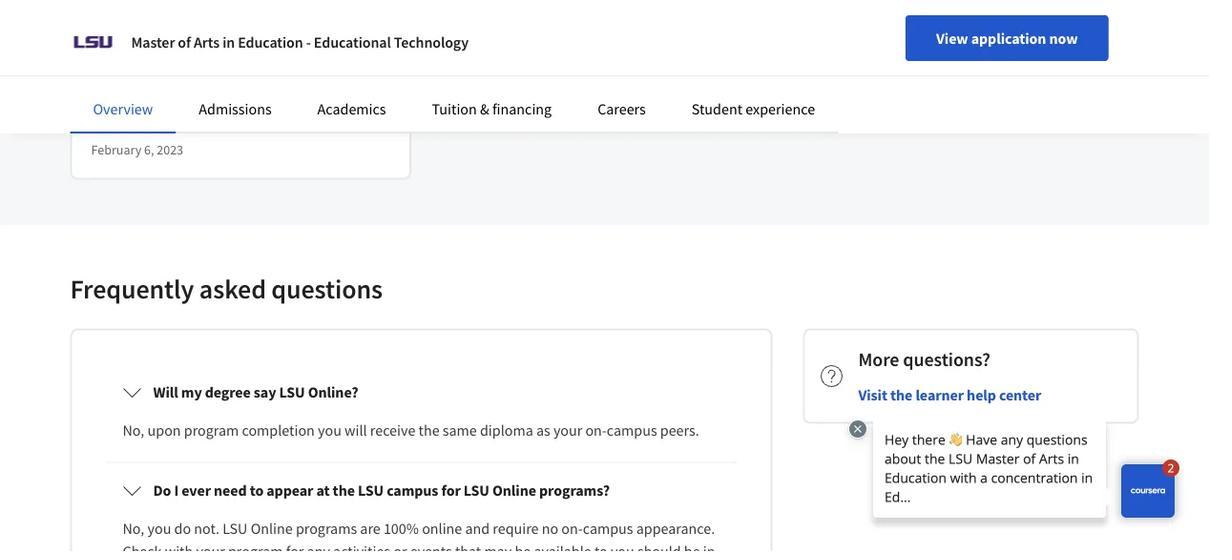 Task type: locate. For each thing, give the bounding box(es) containing it.
1 horizontal spatial to
[[250, 482, 264, 501]]

1 horizontal spatial your
[[554, 421, 583, 440]]

large
[[306, 132, 338, 151]]

certificate
[[166, 86, 229, 105]]

overview link
[[93, 99, 153, 118]]

be down 'require'
[[515, 543, 531, 553]]

degree
[[91, 86, 135, 105], [205, 383, 251, 402]]

online up determine
[[254, 155, 294, 174]]

questions?
[[903, 347, 991, 371]]

online inside the no, you do not. lsu online programs are 100% online and require no on-campus appearance. check with your program for any activities or events that may be available to you should be i
[[422, 520, 462, 539]]

0 vertical spatial online
[[321, 63, 362, 82]]

ever
[[182, 482, 211, 501]]

and up that
[[465, 520, 490, 539]]

online up 'require'
[[493, 482, 536, 501]]

0 vertical spatial to
[[236, 178, 249, 197]]

0 horizontal spatial programs
[[232, 86, 294, 105]]

1 vertical spatial your
[[196, 543, 225, 553]]

degree inside the will my degree say lsu online? dropdown button
[[205, 383, 251, 402]]

2 vertical spatial campus
[[583, 520, 633, 539]]

2023
[[157, 141, 183, 158]]

lsu right say
[[279, 383, 305, 402]]

0 horizontal spatial your
[[196, 543, 225, 553]]

who
[[91, 109, 119, 128]]

0 vertical spatial programs
[[232, 86, 294, 105]]

0 horizontal spatial you
[[148, 520, 171, 539]]

online inside dropdown button
[[493, 482, 536, 501]]

questions
[[271, 272, 383, 305]]

1 no, from the top
[[123, 421, 144, 440]]

0 vertical spatial degree
[[91, 86, 135, 105]]

do i ever need to appear at the lsu campus for lsu online programs?
[[153, 482, 610, 501]]

0 vertical spatial online
[[493, 482, 536, 501]]

program down my
[[184, 421, 239, 440]]

academics link
[[317, 99, 386, 118]]

overview
[[93, 99, 153, 118]]

more questions?
[[859, 347, 991, 371]]

ever-
[[91, 155, 123, 174]]

of down students
[[360, 109, 373, 128]]

this
[[279, 132, 303, 151]]

your down "not."
[[196, 543, 225, 553]]

your right as on the bottom left of the page
[[554, 421, 583, 440]]

1 vertical spatial online
[[251, 520, 293, 539]]

programs down some
[[232, 86, 294, 105]]

help
[[967, 386, 996, 405]]

for inside the no, you do not. lsu online programs are 100% online and require no on-campus appearance. check with your program for any activities or events that may be available to you should be i
[[286, 543, 304, 553]]

0 horizontal spatial to
[[236, 178, 249, 197]]

be down appearance.
[[684, 543, 700, 553]]

online
[[321, 63, 362, 82], [254, 155, 294, 174], [422, 520, 462, 539]]

on- right as on the bottom left of the page
[[586, 421, 607, 440]]

on-
[[586, 421, 607, 440], [562, 520, 583, 539]]

0 horizontal spatial degree
[[91, 86, 135, 105]]

to right hard
[[236, 178, 249, 197]]

on- up available
[[562, 520, 583, 539]]

for inside dropdown button
[[441, 482, 461, 501]]

campus up available
[[583, 520, 633, 539]]

1 vertical spatial online
[[254, 155, 294, 174]]

you.
[[201, 201, 228, 220]]

asked
[[199, 272, 266, 305]]

no, up check
[[123, 520, 144, 539]]

programs inside the no, you do not. lsu online programs are 100% online and require no on-campus appearance. check with your program for any activities or events that may be available to you should be i
[[296, 520, 357, 539]]

to
[[236, 178, 249, 197], [250, 482, 264, 501], [595, 543, 608, 553]]

admissions link
[[199, 99, 272, 118]]

2 vertical spatial to
[[595, 543, 608, 553]]

your inside the no, you do not. lsu online programs are 100% online and require no on-campus appearance. check with your program for any activities or events that may be available to you should be i
[[196, 543, 225, 553]]

campus up 100%
[[387, 482, 438, 501]]

online down appear
[[251, 520, 293, 539]]

the right at
[[333, 482, 355, 501]]

1 horizontal spatial on-
[[586, 421, 607, 440]]

your
[[554, 421, 583, 440], [196, 543, 225, 553]]

no, left upon
[[123, 421, 144, 440]]

will
[[345, 421, 367, 440]]

degree down the most
[[91, 86, 135, 105]]

peers.
[[660, 421, 699, 440]]

to inside dropdown button
[[250, 482, 264, 501]]

with
[[165, 543, 193, 553]]

in
[[223, 32, 235, 52]]

online?
[[308, 383, 359, 402]]

appearance.
[[636, 520, 715, 539]]

1 horizontal spatial degree
[[205, 383, 251, 402]]

visit the learner help center
[[859, 386, 1042, 405]]

1 vertical spatial to
[[250, 482, 264, 501]]

and
[[138, 86, 163, 105], [249, 109, 274, 128], [341, 132, 365, 151], [465, 520, 490, 539]]

view application now
[[937, 29, 1078, 48]]

1 horizontal spatial programs
[[296, 520, 357, 539]]

1 vertical spatial program
[[228, 543, 283, 553]]

1 vertical spatial on-
[[562, 520, 583, 539]]

for up the no, you do not. lsu online programs are 100% online and require no on-campus appearance. check with your program for any activities or events that may be available to you should be i
[[441, 482, 461, 501]]

online up students
[[321, 63, 362, 82]]

the inside most universities offer some form of online degree and certificate programs for students who desire the flexibility and convenience of distance learning. because of this large and ever-increasing variety of online college choices, it can be hard to determine which school is best for you.
[[164, 109, 185, 128]]

you left will
[[318, 421, 342, 440]]

lsu
[[279, 383, 305, 402], [358, 482, 384, 501], [464, 482, 490, 501], [223, 520, 248, 539]]

2 horizontal spatial to
[[595, 543, 608, 553]]

to right need
[[250, 482, 264, 501]]

0 horizontal spatial online
[[254, 155, 294, 174]]

is
[[136, 201, 147, 220]]

be right can in the top of the page
[[184, 178, 200, 197]]

online up events
[[422, 520, 462, 539]]

check
[[123, 543, 162, 553]]

application
[[971, 29, 1047, 48]]

you left the should
[[611, 543, 635, 553]]

and right large
[[341, 132, 365, 151]]

no
[[542, 520, 559, 539]]

some
[[234, 63, 269, 82]]

no,
[[123, 421, 144, 440], [123, 520, 144, 539]]

0 vertical spatial your
[[554, 421, 583, 440]]

&
[[480, 99, 489, 118]]

form
[[272, 63, 303, 82]]

february
[[91, 141, 141, 158]]

0 vertical spatial no,
[[123, 421, 144, 440]]

6,
[[144, 141, 154, 158]]

of left arts
[[178, 32, 191, 52]]

no, for no, upon program completion you will receive the same diploma as your on-campus peers.
[[123, 421, 144, 440]]

because
[[207, 132, 260, 151]]

2 vertical spatial you
[[611, 543, 635, 553]]

say
[[254, 383, 276, 402]]

for left any
[[286, 543, 304, 553]]

campus left peers.
[[607, 421, 657, 440]]

for
[[297, 86, 314, 105], [180, 201, 198, 220], [441, 482, 461, 501], [286, 543, 304, 553]]

2 vertical spatial online
[[422, 520, 462, 539]]

increasing
[[123, 155, 189, 174]]

to right available
[[595, 543, 608, 553]]

the up learning.
[[164, 109, 185, 128]]

1 vertical spatial degree
[[205, 383, 251, 402]]

not.
[[194, 520, 220, 539]]

0 horizontal spatial be
[[184, 178, 200, 197]]

and up desire
[[138, 86, 163, 105]]

0 vertical spatial you
[[318, 421, 342, 440]]

of left the this
[[263, 132, 276, 151]]

louisiana state university logo image
[[70, 19, 116, 65]]

1 vertical spatial campus
[[387, 482, 438, 501]]

1 vertical spatial no,
[[123, 520, 144, 539]]

be
[[184, 178, 200, 197], [515, 543, 531, 553], [684, 543, 700, 553]]

1 horizontal spatial online
[[493, 482, 536, 501]]

degree right my
[[205, 383, 251, 402]]

no, for no, you do not. lsu online programs are 100% online and require no on-campus appearance. check with your program for any activities or events that may be available to you should be i
[[123, 520, 144, 539]]

are
[[360, 520, 381, 539]]

programs up any
[[296, 520, 357, 539]]

most universities offer some form of online degree and certificate programs for students who desire the flexibility and convenience of distance learning. because of this large and ever-increasing variety of online college choices, it can be hard to determine which school is best for you.
[[91, 63, 373, 220]]

at
[[316, 482, 330, 501]]

program down need
[[228, 543, 283, 553]]

visit
[[859, 386, 888, 405]]

2 horizontal spatial online
[[422, 520, 462, 539]]

for up convenience
[[297, 86, 314, 105]]

my
[[181, 383, 202, 402]]

no, inside the no, you do not. lsu online programs are 100% online and require no on-campus appearance. check with your program for any activities or events that may be available to you should be i
[[123, 520, 144, 539]]

student experience
[[692, 99, 815, 118]]

you
[[318, 421, 342, 440], [148, 520, 171, 539], [611, 543, 635, 553]]

programs
[[232, 86, 294, 105], [296, 520, 357, 539]]

that
[[455, 543, 481, 553]]

do
[[174, 520, 191, 539]]

0 horizontal spatial on-
[[562, 520, 583, 539]]

lsu right "not."
[[223, 520, 248, 539]]

1 horizontal spatial online
[[321, 63, 362, 82]]

0 horizontal spatial online
[[251, 520, 293, 539]]

the
[[164, 109, 185, 128], [891, 386, 913, 405], [419, 421, 440, 440], [333, 482, 355, 501]]

frequently asked questions
[[70, 272, 383, 305]]

frequently
[[70, 272, 194, 305]]

february 6, 2023
[[91, 141, 183, 158]]

will my degree say lsu online? button
[[107, 366, 736, 419]]

programs?
[[539, 482, 610, 501]]

convenience
[[277, 109, 357, 128]]

1 vertical spatial programs
[[296, 520, 357, 539]]

online
[[493, 482, 536, 501], [251, 520, 293, 539]]

1 vertical spatial you
[[148, 520, 171, 539]]

you left do
[[148, 520, 171, 539]]

100%
[[384, 520, 419, 539]]

2 no, from the top
[[123, 520, 144, 539]]

0 vertical spatial on-
[[586, 421, 607, 440]]



Task type: vqa. For each thing, say whether or not it's contained in the screenshot.
Recommended
no



Task type: describe. For each thing, give the bounding box(es) containing it.
it
[[146, 178, 155, 197]]

do i ever need to appear at the lsu campus for lsu online programs? button
[[107, 464, 736, 518]]

to inside the no, you do not. lsu online programs are 100% online and require no on-campus appearance. check with your program for any activities or events that may be available to you should be i
[[595, 543, 608, 553]]

universities
[[125, 63, 198, 82]]

campus inside dropdown button
[[387, 482, 438, 501]]

learning.
[[148, 132, 204, 151]]

1 horizontal spatial be
[[515, 543, 531, 553]]

view
[[937, 29, 969, 48]]

now
[[1050, 29, 1078, 48]]

programs inside most universities offer some form of online degree and certificate programs for students who desire the flexibility and convenience of distance learning. because of this large and ever-increasing variety of online college choices, it can be hard to determine which school is best for you.
[[232, 86, 294, 105]]

careers
[[598, 99, 646, 118]]

collapsed list
[[103, 361, 740, 553]]

receive
[[370, 421, 416, 440]]

tuition
[[432, 99, 477, 118]]

determine
[[252, 178, 318, 197]]

college
[[297, 155, 342, 174]]

best
[[150, 201, 177, 220]]

may
[[484, 543, 512, 553]]

events
[[410, 543, 452, 553]]

any
[[307, 543, 330, 553]]

educational
[[314, 32, 391, 52]]

be inside most universities offer some form of online degree and certificate programs for students who desire the flexibility and convenience of distance learning. because of this large and ever-increasing variety of online college choices, it can be hard to determine which school is best for you.
[[184, 178, 200, 197]]

lsu inside dropdown button
[[279, 383, 305, 402]]

available
[[534, 543, 592, 553]]

technology
[[394, 32, 469, 52]]

choices,
[[91, 178, 143, 197]]

financing
[[492, 99, 552, 118]]

for right best
[[180, 201, 198, 220]]

tuition & financing link
[[432, 99, 552, 118]]

as
[[536, 421, 551, 440]]

on- inside the no, you do not. lsu online programs are 100% online and require no on-campus appearance. check with your program for any activities or events that may be available to you should be i
[[562, 520, 583, 539]]

lsu up are
[[358, 482, 384, 501]]

lsu up that
[[464, 482, 490, 501]]

flexibility
[[188, 109, 246, 128]]

1 horizontal spatial you
[[318, 421, 342, 440]]

admissions
[[199, 99, 272, 118]]

desire
[[122, 109, 161, 128]]

diploma
[[480, 421, 533, 440]]

distance
[[91, 132, 145, 151]]

most
[[91, 63, 122, 82]]

view application now button
[[906, 15, 1109, 61]]

online inside the no, you do not. lsu online programs are 100% online and require no on-campus appearance. check with your program for any activities or events that may be available to you should be i
[[251, 520, 293, 539]]

of right form
[[306, 63, 318, 82]]

master of arts in education - educational technology
[[131, 32, 469, 52]]

of down because
[[238, 155, 251, 174]]

campus inside the no, you do not. lsu online programs are 100% online and require no on-campus appearance. check with your program for any activities or events that may be available to you should be i
[[583, 520, 633, 539]]

the inside dropdown button
[[333, 482, 355, 501]]

upon
[[148, 421, 181, 440]]

hard
[[203, 178, 233, 197]]

2 horizontal spatial be
[[684, 543, 700, 553]]

same
[[443, 421, 477, 440]]

2 horizontal spatial you
[[611, 543, 635, 553]]

academics
[[317, 99, 386, 118]]

should
[[638, 543, 681, 553]]

require
[[493, 520, 539, 539]]

student
[[692, 99, 743, 118]]

do
[[153, 482, 171, 501]]

completion
[[242, 421, 315, 440]]

arts
[[194, 32, 220, 52]]

offer
[[201, 63, 231, 82]]

no, upon program completion you will receive the same diploma as your on-campus peers.
[[123, 421, 699, 440]]

tuition & financing
[[432, 99, 552, 118]]

will
[[153, 383, 178, 402]]

no, you do not. lsu online programs are 100% online and require no on-campus appearance. check with your program for any activities or events that may be available to you should be i
[[123, 520, 716, 553]]

variety
[[192, 155, 235, 174]]

students
[[318, 86, 373, 105]]

activities
[[333, 543, 390, 553]]

visit the learner help center link
[[859, 384, 1042, 407]]

appear
[[267, 482, 313, 501]]

the right "visit"
[[891, 386, 913, 405]]

to inside most universities offer some form of online degree and certificate programs for students who desire the flexibility and convenience of distance learning. because of this large and ever-increasing variety of online college choices, it can be hard to determine which school is best for you.
[[236, 178, 249, 197]]

will my degree say lsu online?
[[153, 383, 359, 402]]

experience
[[746, 99, 815, 118]]

the left same
[[419, 421, 440, 440]]

program inside the no, you do not. lsu online programs are 100% online and require no on-campus appearance. check with your program for any activities or events that may be available to you should be i
[[228, 543, 283, 553]]

0 vertical spatial program
[[184, 421, 239, 440]]

0 vertical spatial campus
[[607, 421, 657, 440]]

careers link
[[598, 99, 646, 118]]

degree inside most universities offer some form of online degree and certificate programs for students who desire the flexibility and convenience of distance learning. because of this large and ever-increasing variety of online college choices, it can be hard to determine which school is best for you.
[[91, 86, 135, 105]]

student experience link
[[692, 99, 815, 118]]

more
[[859, 347, 900, 371]]

center
[[999, 386, 1042, 405]]

which
[[321, 178, 359, 197]]

can
[[158, 178, 181, 197]]

i
[[174, 482, 179, 501]]

master
[[131, 32, 175, 52]]

and up because
[[249, 109, 274, 128]]

or
[[394, 543, 407, 553]]

school
[[91, 201, 133, 220]]

and inside the no, you do not. lsu online programs are 100% online and require no on-campus appearance. check with your program for any activities or events that may be available to you should be i
[[465, 520, 490, 539]]

lsu inside the no, you do not. lsu online programs are 100% online and require no on-campus appearance. check with your program for any activities or events that may be available to you should be i
[[223, 520, 248, 539]]



